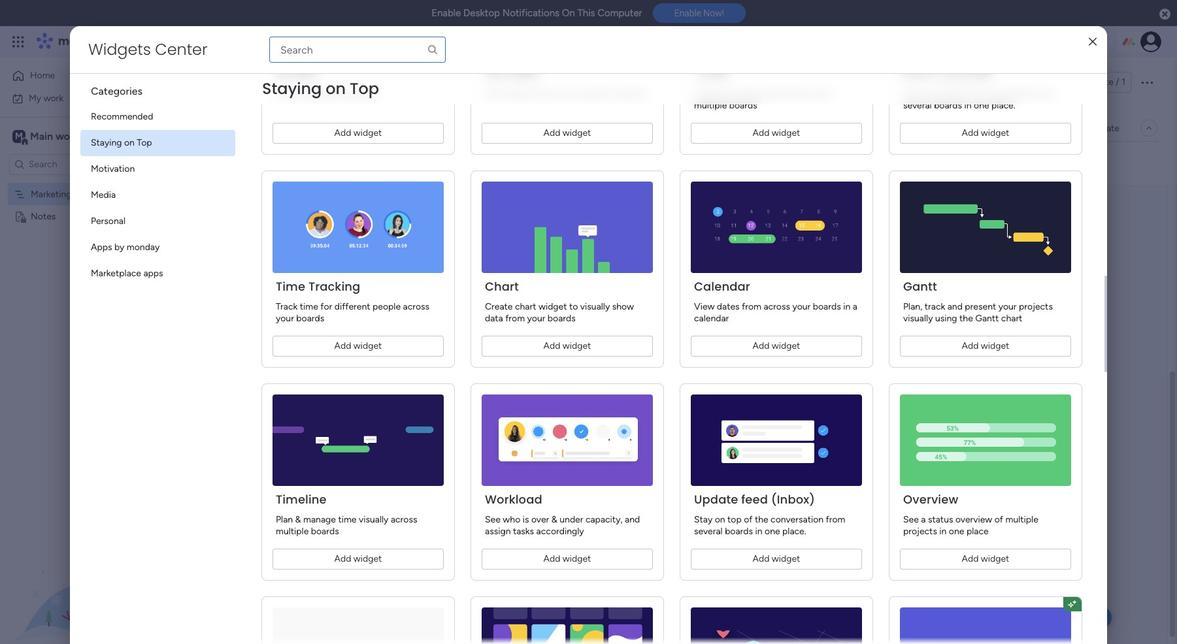Task type: describe. For each thing, give the bounding box(es) containing it.
add widget button for timeline
[[273, 549, 444, 570]]

widget for timeline
[[353, 554, 382, 565]]

see more link
[[595, 97, 636, 110]]

interact
[[734, 88, 766, 99]]

owners,
[[347, 99, 379, 110]]

private board image
[[14, 210, 26, 223]]

your
[[276, 88, 294, 99]]

set
[[381, 99, 394, 110]]

help
[[1077, 611, 1101, 624]]

widget for calendar
[[772, 341, 800, 352]]

add for update
[[753, 554, 770, 565]]

dates
[[717, 301, 740, 312]]

visually for timeline
[[359, 514, 389, 525]]

0 vertical spatial plan
[[307, 67, 353, 97]]

apps by monday option
[[80, 235, 235, 261]]

add for calendar
[[753, 341, 770, 352]]

on inside numbers get a quick view on all number columns
[[555, 88, 565, 99]]

my work button
[[8, 88, 141, 109]]

widget for battery
[[353, 127, 382, 139]]

help button
[[1066, 607, 1112, 629]]

is
[[523, 514, 529, 525]]

on left glance
[[326, 78, 346, 99]]

dapulse integrations image
[[933, 123, 942, 133]]

stay inside board updates stay on top of the conversation from several boards in one place.
[[903, 88, 922, 99]]

dapulse x slim image
[[1089, 37, 1097, 47]]

add widget for numbers
[[544, 127, 591, 139]]

update
[[694, 491, 738, 508]]

of inside board updates stay on top of the conversation from several boards in one place.
[[953, 88, 962, 99]]

add widget for battery
[[334, 127, 382, 139]]

workspace
[[55, 130, 107, 142]]

recommended option
[[80, 104, 235, 130]]

battery
[[276, 65, 319, 82]]

help image
[[1095, 35, 1108, 48]]

enable for enable desktop notifications on this computer
[[431, 7, 461, 19]]

add widget for board updates
[[962, 127, 1009, 139]]

from inside "table view and interact with items from multiple boards"
[[813, 88, 833, 99]]

overview see a status overview of multiple projects in one place
[[903, 491, 1038, 537]]

numbers get a quick view on all number columns
[[485, 65, 647, 99]]

calendar
[[694, 313, 729, 324]]

0 horizontal spatial track
[[474, 99, 495, 110]]

table inside "button"
[[240, 122, 262, 133]]

motivation
[[91, 163, 135, 175]]

view for calendar
[[694, 301, 715, 312]]

data
[[485, 313, 503, 324]]

from inside board updates stay on top of the conversation from several boards in one place.
[[1035, 88, 1055, 99]]

workspace selection element
[[12, 128, 109, 145]]

project
[[556, 99, 586, 110]]

see inside the overview see a status overview of multiple projects in one place
[[903, 514, 919, 525]]

boards inside board updates stay on top of the conversation from several boards in one place.
[[934, 100, 962, 111]]

main table
[[218, 122, 262, 133]]

select product image
[[12, 35, 25, 48]]

plan
[[276, 514, 293, 525]]

chart inside chart create chart widget to visually show data from your boards
[[515, 301, 536, 312]]

boards inside chart create chart widget to visually show data from your boards
[[548, 313, 576, 324]]

dapulse close image
[[1159, 8, 1171, 21]]

type
[[252, 99, 270, 110]]

progress
[[297, 88, 332, 99]]

automate
[[1079, 123, 1120, 134]]

of right type
[[272, 99, 281, 110]]

widget for gantt
[[981, 341, 1009, 352]]

my work
[[29, 92, 63, 104]]

see left more
[[596, 98, 612, 109]]

add widget for gantt
[[962, 341, 1009, 352]]

at
[[335, 88, 343, 99]]

the inside 'update feed (inbox) stay on top of the conversation from several boards in one place.'
[[755, 514, 768, 525]]

enable now!
[[674, 8, 724, 18]]

capacity,
[[586, 514, 623, 525]]

chart
[[485, 278, 519, 295]]

1 vertical spatial plan
[[74, 189, 91, 200]]

add inside popup button
[[299, 157, 316, 168]]

activity
[[1005, 76, 1037, 88]]

gantt plan, track and present your projects visually using the gantt chart
[[903, 278, 1053, 324]]

computer
[[598, 7, 642, 19]]

the inside gantt plan, track and present your projects visually using the gantt chart
[[959, 313, 973, 324]]

using
[[935, 313, 957, 324]]

see plans button
[[211, 32, 274, 52]]

0 vertical spatial marketing
[[199, 67, 302, 97]]

of left where
[[497, 99, 506, 110]]

add widget button for table
[[691, 123, 862, 144]]

boards inside time tracking track time for different people across your boards
[[296, 313, 324, 324]]

track inside gantt plan, track and present your projects visually using the gantt chart
[[925, 301, 945, 312]]

add widget for chart
[[544, 341, 591, 352]]

a inside the overview see a status overview of multiple projects in one place
[[921, 514, 926, 525]]

conversation inside 'update feed (inbox) stay on top of the conversation from several boards in one place.'
[[771, 514, 824, 525]]

add widget button for update feed (inbox)
[[691, 549, 862, 570]]

project.
[[283, 99, 315, 110]]

overview
[[903, 491, 958, 508]]

apps by monday
[[91, 242, 160, 253]]

collapse board header image
[[1144, 123, 1154, 133]]

add for gantt
[[962, 341, 979, 352]]

staying inside staying on top option
[[91, 137, 122, 148]]

on inside 'update feed (inbox) stay on top of the conversation from several boards in one place.'
[[715, 514, 725, 525]]

get
[[485, 88, 500, 99]]

widget for time tracking
[[353, 341, 382, 352]]

where
[[508, 99, 534, 110]]

Search for a column type search field
[[269, 37, 446, 63]]

main for main workspace
[[30, 130, 53, 142]]

apps
[[143, 268, 163, 279]]

task
[[225, 157, 243, 168]]

work for my
[[44, 92, 63, 104]]

one inside the overview see a status overview of multiple projects in one place
[[949, 526, 964, 537]]

/
[[1116, 76, 1119, 88]]

boards inside "table view and interact with items from multiple boards"
[[729, 100, 757, 111]]

monday inside option
[[127, 242, 160, 253]]

with
[[768, 88, 786, 99]]

categories list box
[[80, 74, 246, 287]]

1
[[1122, 76, 1125, 88]]

the inside board updates stay on top of the conversation from several boards in one place.
[[964, 88, 978, 99]]

a inside battery your progress at a glance
[[345, 88, 350, 99]]

view
[[534, 88, 553, 99]]

add widget for update feed (inbox)
[[753, 554, 800, 565]]

monday work management
[[58, 34, 203, 49]]

notifications
[[502, 7, 560, 19]]

workload see who is over & under capacity, and assign tasks accordingly
[[485, 491, 640, 537]]

add widget for table
[[753, 127, 800, 139]]

who
[[503, 514, 520, 525]]

timeline for timeline
[[281, 122, 316, 133]]

board
[[903, 65, 939, 82]]

1 vertical spatial gantt
[[975, 313, 999, 324]]

widget for workload
[[563, 554, 591, 565]]

widget for board updates
[[981, 127, 1009, 139]]

add widget for workload
[[544, 554, 591, 565]]

different
[[334, 301, 370, 312]]

stay inside 'update feed (inbox) stay on top of the conversation from several boards in one place.'
[[694, 514, 713, 525]]

this
[[577, 7, 595, 19]]

all
[[568, 88, 576, 99]]

filter button
[[482, 152, 544, 173]]

to
[[569, 301, 578, 312]]

add for workload
[[544, 554, 560, 565]]

assign
[[317, 99, 345, 110]]

visually for chart
[[580, 301, 610, 312]]

more
[[614, 98, 635, 109]]

categories
[[91, 85, 143, 97]]

chart create chart widget to visually show data from your boards
[[485, 278, 634, 324]]

my
[[29, 92, 41, 104]]

add for table
[[753, 127, 770, 139]]

v2 search image
[[365, 156, 375, 170]]

see inside workload see who is over & under capacity, and assign tasks accordingly
[[485, 514, 501, 525]]

(inbox)
[[771, 491, 815, 508]]

a inside calendar view dates from across your boards in a calendar
[[853, 301, 857, 312]]

add widget button for chart
[[482, 336, 653, 357]]

work for monday
[[106, 34, 129, 49]]

integrate
[[948, 123, 985, 134]]

add widget for time tracking
[[334, 341, 382, 352]]

Search in workspace field
[[27, 157, 109, 172]]

columns
[[612, 88, 647, 99]]

calendar
[[694, 278, 750, 295]]

personal
[[91, 216, 125, 227]]

table inside "table view and interact with items from multiple boards"
[[694, 65, 727, 82]]

filter
[[503, 157, 523, 168]]

add widget button for battery
[[273, 123, 444, 144]]

on inside board updates stay on top of the conversation from several boards in one place.
[[924, 88, 934, 99]]

widget inside popup button
[[318, 157, 347, 168]]

home button
[[8, 65, 141, 86]]

marketing plan inside list box
[[31, 189, 91, 200]]

Search field
[[375, 154, 414, 172]]

categories heading
[[80, 74, 235, 104]]

enable for enable now!
[[674, 8, 701, 18]]

enable now! button
[[653, 3, 746, 23]]

overview
[[955, 514, 992, 525]]

search image
[[427, 44, 439, 56]]

workspace image
[[12, 129, 25, 143]]

multiple inside the overview see a status overview of multiple projects in one place
[[1006, 514, 1038, 525]]

& inside workload see who is over & under capacity, and assign tasks accordingly
[[551, 514, 557, 525]]

manage
[[200, 99, 233, 110]]



Task type: vqa. For each thing, say whether or not it's contained in the screenshot.


Task type: locate. For each thing, give the bounding box(es) containing it.
monday up 'home' button
[[58, 34, 103, 49]]

visually right to
[[580, 301, 610, 312]]

add widget down add view icon
[[299, 157, 347, 168]]

widget for table
[[772, 127, 800, 139]]

tracking
[[308, 278, 360, 295]]

manage any type of project. assign owners, set timelines and keep track of where your project stands.
[[200, 99, 617, 110]]

under
[[560, 514, 583, 525]]

widget for update feed (inbox)
[[772, 554, 800, 565]]

1 vertical spatial the
[[959, 313, 973, 324]]

one
[[974, 100, 989, 111], [765, 526, 780, 537], [949, 526, 964, 537]]

visually down plan,
[[903, 313, 933, 324]]

None search field
[[269, 37, 446, 63]]

place.
[[992, 100, 1015, 111], [782, 526, 806, 537]]

2 & from the left
[[551, 514, 557, 525]]

recommended
[[91, 111, 153, 122]]

top down board
[[937, 88, 951, 99]]

widget for numbers
[[563, 127, 591, 139]]

1 horizontal spatial marketing plan
[[199, 67, 353, 97]]

add widget button down timeline plan & manage time visually across multiple boards
[[273, 549, 444, 570]]

1 image
[[986, 27, 998, 42]]

and inside workload see who is over & under capacity, and assign tasks accordingly
[[625, 514, 640, 525]]

across inside time tracking track time for different people across your boards
[[403, 301, 429, 312]]

0 vertical spatial stay
[[903, 88, 922, 99]]

0 vertical spatial staying on top
[[262, 78, 379, 99]]

1 horizontal spatial conversation
[[980, 88, 1033, 99]]

add widget down present
[[962, 341, 1009, 352]]

and inside gantt plan, track and present your projects visually using the gantt chart
[[948, 301, 963, 312]]

1 vertical spatial visually
[[903, 313, 933, 324]]

1 vertical spatial marketing
[[31, 189, 72, 200]]

a left plan,
[[853, 301, 857, 312]]

1 & from the left
[[295, 514, 301, 525]]

marketing up notes
[[31, 189, 72, 200]]

0 horizontal spatial conversation
[[771, 514, 824, 525]]

chart inside gantt plan, track and present your projects visually using the gantt chart
[[1001, 313, 1022, 324]]

main table button
[[198, 118, 272, 139]]

top inside board updates stay on top of the conversation from several boards in one place.
[[937, 88, 951, 99]]

add widget button down calendar view dates from across your boards in a calendar
[[691, 336, 862, 357]]

marketing plan up type
[[199, 67, 353, 97]]

add down assign
[[334, 127, 351, 139]]

media
[[91, 190, 116, 201]]

add widget down to
[[544, 341, 591, 352]]

show board description image
[[362, 76, 378, 89]]

staying on top inside option
[[91, 137, 152, 148]]

1 vertical spatial projects
[[903, 526, 937, 537]]

top inside option
[[137, 137, 152, 148]]

1 vertical spatial marketing plan
[[31, 189, 91, 200]]

one down feed
[[765, 526, 780, 537]]

0 horizontal spatial multiple
[[276, 526, 309, 537]]

add widget button down present
[[900, 336, 1071, 357]]

several inside board updates stay on top of the conversation from several boards in one place.
[[903, 100, 932, 111]]

1 vertical spatial track
[[925, 301, 945, 312]]

projects inside the overview see a status overview of multiple projects in one place
[[903, 526, 937, 537]]

1 horizontal spatial monday
[[127, 242, 160, 253]]

widget for chart
[[563, 341, 591, 352]]

see inside button
[[229, 36, 244, 47]]

widget down add view icon
[[318, 157, 347, 168]]

see down "overview"
[[903, 514, 919, 525]]

marketing plan up notes
[[31, 189, 91, 200]]

several
[[903, 100, 932, 111], [694, 526, 723, 537]]

plan,
[[903, 301, 922, 312]]

conversation
[[980, 88, 1033, 99], [771, 514, 824, 525]]

0 vertical spatial track
[[474, 99, 495, 110]]

1 horizontal spatial gantt
[[975, 313, 999, 324]]

widget down 'update feed (inbox) stay on top of the conversation from several boards in one place.'
[[772, 554, 800, 565]]

time left for
[[300, 301, 318, 312]]

add widget button
[[273, 123, 444, 144], [482, 123, 653, 144], [691, 123, 862, 144], [900, 123, 1071, 144], [273, 336, 444, 357], [482, 336, 653, 357], [691, 336, 862, 357], [900, 336, 1071, 357], [273, 549, 444, 570], [482, 549, 653, 570], [691, 549, 862, 570], [900, 549, 1071, 570]]

notes
[[31, 211, 56, 222]]

1 horizontal spatial staying on top
[[262, 78, 379, 99]]

in inside board updates stay on top of the conversation from several boards in one place.
[[964, 100, 972, 111]]

0 horizontal spatial stay
[[694, 514, 713, 525]]

1 horizontal spatial table
[[694, 65, 727, 82]]

apps
[[91, 242, 112, 253]]

items
[[788, 88, 811, 99]]

work inside button
[[44, 92, 63, 104]]

track right keep
[[474, 99, 495, 110]]

multiple inside "table view and interact with items from multiple boards"
[[694, 100, 727, 111]]

0 vertical spatial staying
[[262, 78, 322, 99]]

place. down activity
[[992, 100, 1015, 111]]

place
[[967, 526, 989, 537]]

center
[[155, 39, 208, 60]]

on down board
[[924, 88, 934, 99]]

projects right present
[[1019, 301, 1053, 312]]

from inside 'update feed (inbox) stay on top of the conversation from several boards in one place.'
[[826, 514, 845, 525]]

your
[[536, 99, 554, 110], [792, 301, 811, 312], [998, 301, 1017, 312], [276, 313, 294, 324], [527, 313, 545, 324]]

motivation option
[[80, 156, 235, 182]]

1 horizontal spatial visually
[[580, 301, 610, 312]]

widget for overview
[[981, 554, 1009, 565]]

person button
[[421, 152, 478, 173]]

0 vertical spatial chart
[[515, 301, 536, 312]]

new
[[203, 157, 222, 168]]

a inside numbers get a quick view on all number columns
[[503, 88, 507, 99]]

visually right manage on the bottom
[[359, 514, 389, 525]]

1 horizontal spatial track
[[925, 301, 945, 312]]

monday
[[58, 34, 103, 49], [127, 242, 160, 253]]

1 horizontal spatial time
[[338, 514, 357, 525]]

place. inside 'update feed (inbox) stay on top of the conversation from several boards in one place.'
[[782, 526, 806, 537]]

1 vertical spatial place.
[[782, 526, 806, 537]]

marketplace apps option
[[80, 261, 235, 287]]

any
[[235, 99, 249, 110]]

plan
[[307, 67, 353, 97], [74, 189, 91, 200]]

1 vertical spatial top
[[137, 137, 152, 148]]

enable inside button
[[674, 8, 701, 18]]

add down present
[[962, 341, 979, 352]]

add for timeline
[[334, 554, 351, 565]]

0 vertical spatial table
[[694, 65, 727, 82]]

add down interact in the right of the page
[[753, 127, 770, 139]]

from inside chart create chart widget to visually show data from your boards
[[505, 313, 525, 324]]

gantt
[[903, 278, 937, 295], [975, 313, 999, 324]]

add widget button for calendar
[[691, 336, 862, 357]]

add widget button
[[275, 152, 353, 173]]

add to favorites image
[[385, 75, 398, 89]]

conversation inside board updates stay on top of the conversation from several boards in one place.
[[980, 88, 1033, 99]]

update feed (inbox) stay on top of the conversation from several boards in one place.
[[694, 491, 845, 537]]

0 horizontal spatial work
[[44, 92, 63, 104]]

add down place
[[962, 554, 979, 565]]

autopilot image
[[1062, 119, 1073, 136]]

widget down calendar view dates from across your boards in a calendar
[[772, 341, 800, 352]]

boards
[[729, 100, 757, 111], [934, 100, 962, 111], [813, 301, 841, 312], [296, 313, 324, 324], [548, 313, 576, 324], [311, 526, 339, 537], [725, 526, 753, 537]]

personal option
[[80, 208, 235, 235]]

add widget for overview
[[962, 554, 1009, 565]]

a
[[345, 88, 350, 99], [503, 88, 507, 99], [853, 301, 857, 312], [921, 514, 926, 525]]

several inside 'update feed (inbox) stay on top of the conversation from several boards in one place.'
[[694, 526, 723, 537]]

add for chart
[[544, 341, 560, 352]]

main down manage
[[218, 122, 238, 133]]

add widget button for workload
[[482, 549, 653, 570]]

monday right by at left
[[127, 242, 160, 253]]

view for table
[[694, 88, 715, 99]]

desktop
[[463, 7, 500, 19]]

track
[[474, 99, 495, 110], [925, 301, 945, 312]]

add for board
[[962, 127, 979, 139]]

2 horizontal spatial multiple
[[1006, 514, 1038, 525]]

multiple inside timeline plan & manage time visually across multiple boards
[[276, 526, 309, 537]]

more dots image
[[644, 218, 654, 228]]

0 horizontal spatial &
[[295, 514, 301, 525]]

and left interact in the right of the page
[[717, 88, 732, 99]]

table down any
[[240, 122, 262, 133]]

and left keep
[[435, 99, 450, 110]]

1 vertical spatial work
[[44, 92, 63, 104]]

widgets center
[[88, 39, 208, 60]]

add widget button down board updates stay on top of the conversation from several boards in one place.
[[900, 123, 1071, 144]]

glance
[[352, 88, 379, 99]]

0 vertical spatial view
[[694, 88, 715, 99]]

1 vertical spatial chart
[[1001, 313, 1022, 324]]

widget down the different
[[353, 341, 382, 352]]

option
[[0, 182, 167, 185]]

time inside timeline plan & manage time visually across multiple boards
[[338, 514, 357, 525]]

people
[[373, 301, 401, 312]]

1 horizontal spatial main
[[218, 122, 238, 133]]

1 vertical spatial table
[[240, 122, 262, 133]]

enable left the desktop
[[431, 7, 461, 19]]

add widget for timeline
[[334, 554, 382, 565]]

add down the different
[[334, 341, 351, 352]]

0 horizontal spatial top
[[137, 137, 152, 148]]

widget down timeline plan & manage time visually across multiple boards
[[353, 554, 382, 565]]

on down update at the right of page
[[715, 514, 725, 525]]

top right at
[[350, 78, 379, 99]]

projects inside gantt plan, track and present your projects visually using the gantt chart
[[1019, 301, 1053, 312]]

1 horizontal spatial staying
[[262, 78, 322, 99]]

work right "my"
[[44, 92, 63, 104]]

0 vertical spatial projects
[[1019, 301, 1053, 312]]

invite / 1
[[1091, 76, 1125, 88]]

&
[[295, 514, 301, 525], [551, 514, 557, 525]]

1 horizontal spatial &
[[551, 514, 557, 525]]

timeline button
[[272, 118, 325, 139]]

arrow down image
[[528, 155, 544, 171]]

across inside timeline plan & manage time visually across multiple boards
[[391, 514, 417, 525]]

the
[[964, 88, 978, 99], [959, 313, 973, 324], [755, 514, 768, 525]]

0 horizontal spatial monday
[[58, 34, 103, 49]]

work up categories
[[106, 34, 129, 49]]

time right manage on the bottom
[[338, 514, 357, 525]]

add widget inside popup button
[[299, 157, 347, 168]]

0 vertical spatial conversation
[[980, 88, 1033, 99]]

2 horizontal spatial one
[[974, 100, 989, 111]]

visually inside chart create chart widget to visually show data from your boards
[[580, 301, 610, 312]]

add widget button down 'project'
[[482, 123, 653, 144]]

1 vertical spatial stay
[[694, 514, 713, 525]]

conversation down (inbox)
[[771, 514, 824, 525]]

time inside time tracking track time for different people across your boards
[[300, 301, 318, 312]]

your inside gantt plan, track and present your projects visually using the gantt chart
[[998, 301, 1017, 312]]

add down accordingly
[[544, 554, 560, 565]]

staying on top
[[262, 78, 379, 99], [91, 137, 152, 148]]

add widget button down the different
[[273, 336, 444, 357]]

add widget button down 'update feed (inbox) stay on top of the conversation from several boards in one place.'
[[691, 549, 862, 570]]

table view and interact with items from multiple boards
[[694, 65, 833, 111]]

main workspace
[[30, 130, 107, 142]]

0 horizontal spatial plan
[[74, 189, 91, 200]]

0 vertical spatial top
[[937, 88, 951, 99]]

table down now!
[[694, 65, 727, 82]]

your inside time tracking track time for different people across your boards
[[276, 313, 294, 324]]

& up accordingly
[[551, 514, 557, 525]]

timeline inside timeline plan & manage time visually across multiple boards
[[276, 491, 327, 508]]

one inside board updates stay on top of the conversation from several boards in one place.
[[974, 100, 989, 111]]

1 horizontal spatial marketing
[[199, 67, 302, 97]]

multiple for table
[[694, 100, 727, 111]]

quick
[[510, 88, 531, 99]]

add widget down board updates stay on top of the conversation from several boards in one place.
[[962, 127, 1009, 139]]

battery your progress at a glance
[[276, 65, 379, 99]]

view up calendar
[[694, 301, 715, 312]]

add widget button down to
[[482, 336, 653, 357]]

0 horizontal spatial place.
[[782, 526, 806, 537]]

timeline for timeline plan & manage time visually across multiple boards
[[276, 491, 327, 508]]

marketplace apps
[[91, 268, 163, 279]]

calendar view dates from across your boards in a calendar
[[694, 278, 857, 324]]

2 vertical spatial visually
[[359, 514, 389, 525]]

boards inside timeline plan & manage time visually across multiple boards
[[311, 526, 339, 537]]

add widget down 'update feed (inbox) stay on top of the conversation from several boards in one place.'
[[753, 554, 800, 565]]

top down recommended option
[[137, 137, 152, 148]]

invite
[[1091, 76, 1114, 88]]

1 horizontal spatial plan
[[307, 67, 353, 97]]

2 horizontal spatial visually
[[903, 313, 933, 324]]

the down updates
[[964, 88, 978, 99]]

of down feed
[[744, 514, 753, 525]]

add for overview
[[962, 554, 979, 565]]

0 vertical spatial monday
[[58, 34, 103, 49]]

for
[[320, 301, 332, 312]]

activity button
[[1000, 72, 1061, 93]]

1 horizontal spatial enable
[[674, 8, 701, 18]]

in
[[964, 100, 972, 111], [843, 301, 850, 312], [755, 526, 762, 537], [939, 526, 947, 537]]

your inside chart create chart widget to visually show data from your boards
[[527, 313, 545, 324]]

boards inside calendar view dates from across your boards in a calendar
[[813, 301, 841, 312]]

0 vertical spatial gantt
[[903, 278, 937, 295]]

main inside "button"
[[218, 122, 238, 133]]

2 vertical spatial the
[[755, 514, 768, 525]]

1 horizontal spatial stay
[[903, 88, 922, 99]]

widget down 'project'
[[563, 127, 591, 139]]

on
[[562, 7, 575, 19]]

1 vertical spatial top
[[727, 514, 742, 525]]

a right at
[[345, 88, 350, 99]]

add widget down calendar view dates from across your boards in a calendar
[[753, 341, 800, 352]]

visually inside timeline plan & manage time visually across multiple boards
[[359, 514, 389, 525]]

m
[[15, 130, 23, 141]]

main content
[[173, 0, 1177, 644]]

and right capacity,
[[625, 514, 640, 525]]

0 vertical spatial top
[[350, 78, 379, 99]]

one down status
[[949, 526, 964, 537]]

1 horizontal spatial projects
[[1019, 301, 1053, 312]]

0 vertical spatial several
[[903, 100, 932, 111]]

0 vertical spatial the
[[964, 88, 978, 99]]

0 vertical spatial time
[[300, 301, 318, 312]]

in inside calendar view dates from across your boards in a calendar
[[843, 301, 850, 312]]

marketing up any
[[199, 67, 302, 97]]

add widget button for time tracking
[[273, 336, 444, 357]]

widget down board updates stay on top of the conversation from several boards in one place.
[[981, 127, 1009, 139]]

top
[[350, 78, 379, 99], [137, 137, 152, 148]]

of inside 'update feed (inbox) stay on top of the conversation from several boards in one place.'
[[744, 514, 753, 525]]

view inside "table view and interact with items from multiple boards"
[[694, 88, 715, 99]]

list box
[[0, 180, 167, 404]]

add down calendar view dates from across your boards in a calendar
[[753, 341, 770, 352]]

add up arrow down image
[[544, 127, 560, 139]]

1 horizontal spatial multiple
[[694, 100, 727, 111]]

0 horizontal spatial visually
[[359, 514, 389, 525]]

view inside calendar view dates from across your boards in a calendar
[[694, 301, 715, 312]]

the down feed
[[755, 514, 768, 525]]

stay down update at the right of page
[[694, 514, 713, 525]]

widget
[[353, 127, 382, 139], [563, 127, 591, 139], [772, 127, 800, 139], [981, 127, 1009, 139], [318, 157, 347, 168], [539, 301, 567, 312], [353, 341, 382, 352], [563, 341, 591, 352], [772, 341, 800, 352], [981, 341, 1009, 352], [353, 554, 382, 565], [563, 554, 591, 565], [772, 554, 800, 565], [981, 554, 1009, 565]]

and up using
[[948, 301, 963, 312]]

1 vertical spatial monday
[[127, 242, 160, 253]]

widgets
[[88, 39, 151, 60]]

in inside 'update feed (inbox) stay on top of the conversation from several boards in one place.'
[[755, 526, 762, 537]]

0 horizontal spatial staying on top
[[91, 137, 152, 148]]

Marketing plan field
[[195, 67, 356, 97]]

1 vertical spatial staying
[[91, 137, 122, 148]]

list box containing marketing plan
[[0, 180, 167, 404]]

1 vertical spatial multiple
[[1006, 514, 1038, 525]]

add widget down timeline plan & manage time visually across multiple boards
[[334, 554, 382, 565]]

visually
[[580, 301, 610, 312], [903, 313, 933, 324], [359, 514, 389, 525]]

0 horizontal spatial staying
[[91, 137, 122, 148]]

1 horizontal spatial place.
[[992, 100, 1015, 111]]

stay down board
[[903, 88, 922, 99]]

visually inside gantt plan, track and present your projects visually using the gantt chart
[[903, 313, 933, 324]]

1 view from the top
[[694, 88, 715, 99]]

add for time
[[334, 341, 351, 352]]

lottie animation element
[[0, 512, 167, 644]]

on down recommended
[[124, 137, 135, 148]]

0 horizontal spatial several
[[694, 526, 723, 537]]

see up 'assign'
[[485, 514, 501, 525]]

invite / 1 button
[[1067, 72, 1131, 93]]

place. inside board updates stay on top of the conversation from several boards in one place.
[[992, 100, 1015, 111]]

add for battery
[[334, 127, 351, 139]]

widget down "with" at the right top of the page
[[772, 127, 800, 139]]

a right get
[[503, 88, 507, 99]]

0 vertical spatial multiple
[[694, 100, 727, 111]]

several down board
[[903, 100, 932, 111]]

by
[[114, 242, 124, 253]]

marketplace
[[91, 268, 141, 279]]

tasks
[[513, 526, 534, 537]]

conversation down activity
[[980, 88, 1033, 99]]

manage
[[303, 514, 336, 525]]

add widget down place
[[962, 554, 1009, 565]]

media option
[[80, 182, 235, 208]]

plan up assign
[[307, 67, 353, 97]]

0 horizontal spatial chart
[[515, 301, 536, 312]]

0 vertical spatial visually
[[580, 301, 610, 312]]

your inside calendar view dates from across your boards in a calendar
[[792, 301, 811, 312]]

widget down to
[[563, 341, 591, 352]]

kendall parks image
[[1140, 31, 1161, 52]]

in inside the overview see a status overview of multiple projects in one place
[[939, 526, 947, 537]]

add widget button for overview
[[900, 549, 1071, 570]]

timeline
[[281, 122, 316, 133], [276, 491, 327, 508]]

0 vertical spatial work
[[106, 34, 129, 49]]

1 vertical spatial timeline
[[276, 491, 327, 508]]

1 vertical spatial conversation
[[771, 514, 824, 525]]

see more
[[596, 98, 635, 109]]

add widget down owners,
[[334, 127, 382, 139]]

1 horizontal spatial work
[[106, 34, 129, 49]]

show
[[612, 301, 634, 312]]

1 horizontal spatial several
[[903, 100, 932, 111]]

1 horizontal spatial one
[[949, 526, 964, 537]]

one up integrate
[[974, 100, 989, 111]]

the down present
[[959, 313, 973, 324]]

of inside the overview see a status overview of multiple projects in one place
[[995, 514, 1003, 525]]

add widget button for gantt
[[900, 336, 1071, 357]]

0 horizontal spatial table
[[240, 122, 262, 133]]

enable
[[431, 7, 461, 19], [674, 8, 701, 18]]

staying on top option
[[80, 130, 235, 156]]

marketing plan
[[199, 67, 353, 97], [31, 189, 91, 200]]

main for main table
[[218, 122, 238, 133]]

now!
[[703, 8, 724, 18]]

widget inside chart create chart widget to visually show data from your boards
[[539, 301, 567, 312]]

0 vertical spatial timeline
[[281, 122, 316, 133]]

timelines
[[396, 99, 433, 110]]

top inside 'update feed (inbox) stay on top of the conversation from several boards in one place.'
[[727, 514, 742, 525]]

add widget button down "with" at the right top of the page
[[691, 123, 862, 144]]

0 vertical spatial place.
[[992, 100, 1015, 111]]

chart
[[515, 301, 536, 312], [1001, 313, 1022, 324]]

home
[[30, 70, 55, 81]]

on inside option
[[124, 137, 135, 148]]

lottie animation image
[[0, 512, 167, 644]]

management
[[132, 34, 203, 49]]

1 vertical spatial time
[[338, 514, 357, 525]]

one inside 'update feed (inbox) stay on top of the conversation from several boards in one place.'
[[765, 526, 780, 537]]

widget down accordingly
[[563, 554, 591, 565]]

add widget button down place
[[900, 549, 1071, 570]]

view left interact in the right of the page
[[694, 88, 715, 99]]

add widget for calendar
[[753, 341, 800, 352]]

1 horizontal spatial chart
[[1001, 313, 1022, 324]]

boards inside 'update feed (inbox) stay on top of the conversation from several boards in one place.'
[[725, 526, 753, 537]]

add widget button down owners,
[[273, 123, 444, 144]]

& inside timeline plan & manage time visually across multiple boards
[[295, 514, 301, 525]]

add widget down "with" at the right top of the page
[[753, 127, 800, 139]]

0 horizontal spatial projects
[[903, 526, 937, 537]]

timeline inside button
[[281, 122, 316, 133]]

add widget button for numbers
[[482, 123, 653, 144]]

1 horizontal spatial top
[[937, 88, 951, 99]]

from inside calendar view dates from across your boards in a calendar
[[742, 301, 761, 312]]

1 vertical spatial staying on top
[[91, 137, 152, 148]]

add view image
[[333, 123, 338, 133]]

1 vertical spatial several
[[694, 526, 723, 537]]

board updates stay on top of the conversation from several boards in one place.
[[903, 65, 1055, 111]]

across inside calendar view dates from across your boards in a calendar
[[764, 301, 790, 312]]

assign
[[485, 526, 511, 537]]

widget down place
[[981, 554, 1009, 565]]

0 vertical spatial marketing plan
[[199, 67, 353, 97]]

plan down search in workspace field at the top
[[74, 189, 91, 200]]

add widget button for board updates
[[900, 123, 1071, 144]]

time
[[276, 278, 305, 295]]

0 horizontal spatial one
[[765, 526, 780, 537]]

1 horizontal spatial top
[[350, 78, 379, 99]]

on left all
[[555, 88, 565, 99]]

2 vertical spatial multiple
[[276, 526, 309, 537]]

add widget button down accordingly
[[482, 549, 653, 570]]

add for numbers
[[544, 127, 560, 139]]

of
[[953, 88, 962, 99], [272, 99, 281, 110], [497, 99, 506, 110], [744, 514, 753, 525], [995, 514, 1003, 525]]

gantt down present
[[975, 313, 999, 324]]

1 vertical spatial view
[[694, 301, 715, 312]]

add widget
[[334, 127, 382, 139], [544, 127, 591, 139], [753, 127, 800, 139], [962, 127, 1009, 139], [299, 157, 347, 168], [334, 341, 382, 352], [544, 341, 591, 352], [753, 341, 800, 352], [962, 341, 1009, 352], [334, 554, 382, 565], [544, 554, 591, 565], [753, 554, 800, 565], [962, 554, 1009, 565]]

0 horizontal spatial gantt
[[903, 278, 937, 295]]

0 horizontal spatial marketing plan
[[31, 189, 91, 200]]

add down timeline plan & manage time visually across multiple boards
[[334, 554, 351, 565]]

gantt up plan,
[[903, 278, 937, 295]]

2 view from the top
[[694, 301, 715, 312]]

v2 funnel image
[[262, 218, 271, 228]]

and
[[717, 88, 732, 99], [435, 99, 450, 110], [948, 301, 963, 312], [625, 514, 640, 525]]

0 horizontal spatial marketing
[[31, 189, 72, 200]]

time
[[300, 301, 318, 312], [338, 514, 357, 525]]

multiple for timeline
[[276, 526, 309, 537]]

and inside "table view and interact with items from multiple boards"
[[717, 88, 732, 99]]

0 horizontal spatial main
[[30, 130, 53, 142]]

main inside the workspace selection element
[[30, 130, 53, 142]]

person
[[442, 157, 470, 168]]



